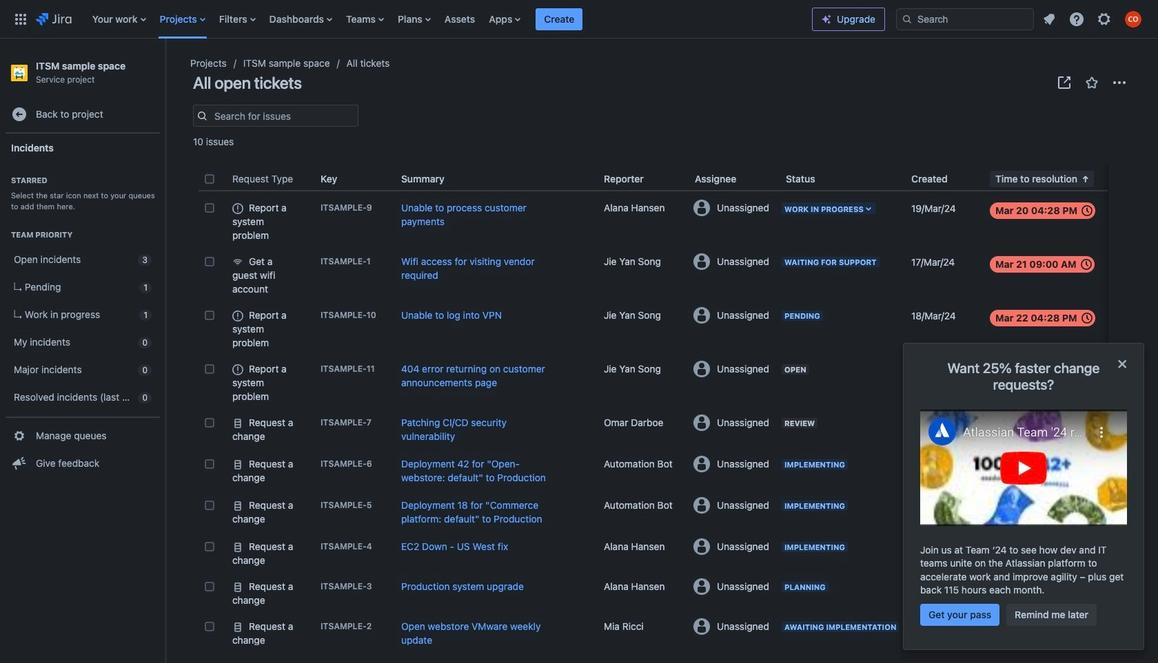 Task type: locate. For each thing, give the bounding box(es) containing it.
settings image
[[1096, 11, 1113, 27]]

starred group
[[6, 161, 160, 216]]

primary element
[[8, 0, 812, 38]]

star image
[[1084, 74, 1100, 91]]

banner
[[0, 0, 1158, 39]]

heading
[[6, 175, 160, 186], [6, 230, 160, 241]]

group
[[6, 417, 160, 482]]

2 heading from the top
[[6, 230, 160, 241]]

1 heading from the top
[[6, 175, 160, 186]]

None search field
[[896, 8, 1034, 30]]

your profile and settings image
[[1125, 11, 1142, 27]]

list
[[85, 0, 812, 38], [1037, 7, 1150, 31]]

list item
[[536, 0, 583, 38]]

0 vertical spatial heading
[[6, 175, 160, 186]]

0 horizontal spatial list
[[85, 0, 812, 38]]

jira image
[[36, 11, 72, 27], [36, 11, 72, 27]]

Search field
[[896, 8, 1034, 30]]

1 vertical spatial heading
[[6, 230, 160, 241]]

actions image
[[1111, 74, 1128, 91]]



Task type: describe. For each thing, give the bounding box(es) containing it.
Search for issues field
[[210, 106, 358, 125]]

ascending icon image
[[1078, 171, 1094, 188]]

watch atlassian team '24 video dialog
[[903, 343, 1144, 651]]

1 horizontal spatial list
[[1037, 7, 1150, 31]]

help image
[[1069, 11, 1085, 27]]

heading for team priority group
[[6, 230, 160, 241]]

heading for starred group
[[6, 175, 160, 186]]

team priority group
[[6, 216, 160, 417]]

appswitcher icon image
[[12, 11, 29, 27]]

notifications image
[[1041, 11, 1058, 27]]

sidebar navigation image
[[150, 55, 181, 83]]

search image
[[902, 13, 913, 24]]



Task type: vqa. For each thing, say whether or not it's contained in the screenshot.
Star image
yes



